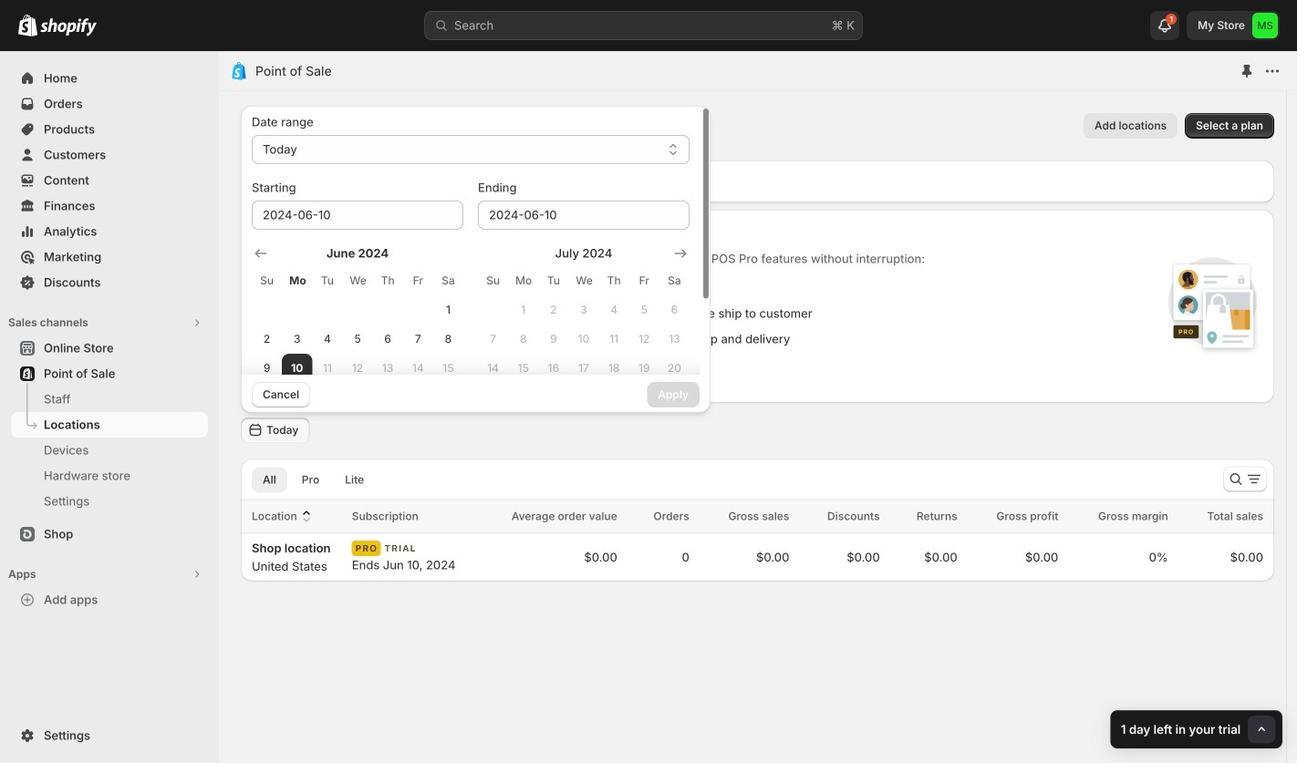 Task type: describe. For each thing, give the bounding box(es) containing it.
0 horizontal spatial shopify image
[[18, 14, 37, 36]]

fullscreen dialog
[[219, 51, 1297, 764]]

icon for point of sale image
[[230, 62, 248, 80]]



Task type: locate. For each thing, give the bounding box(es) containing it.
shopify image
[[18, 14, 37, 36], [40, 18, 97, 36]]

my store image
[[1253, 13, 1278, 38]]

1 horizontal spatial shopify image
[[40, 18, 97, 36]]



Task type: vqa. For each thing, say whether or not it's contained in the screenshot.
ICON FOR POINT OF SALE
yes



